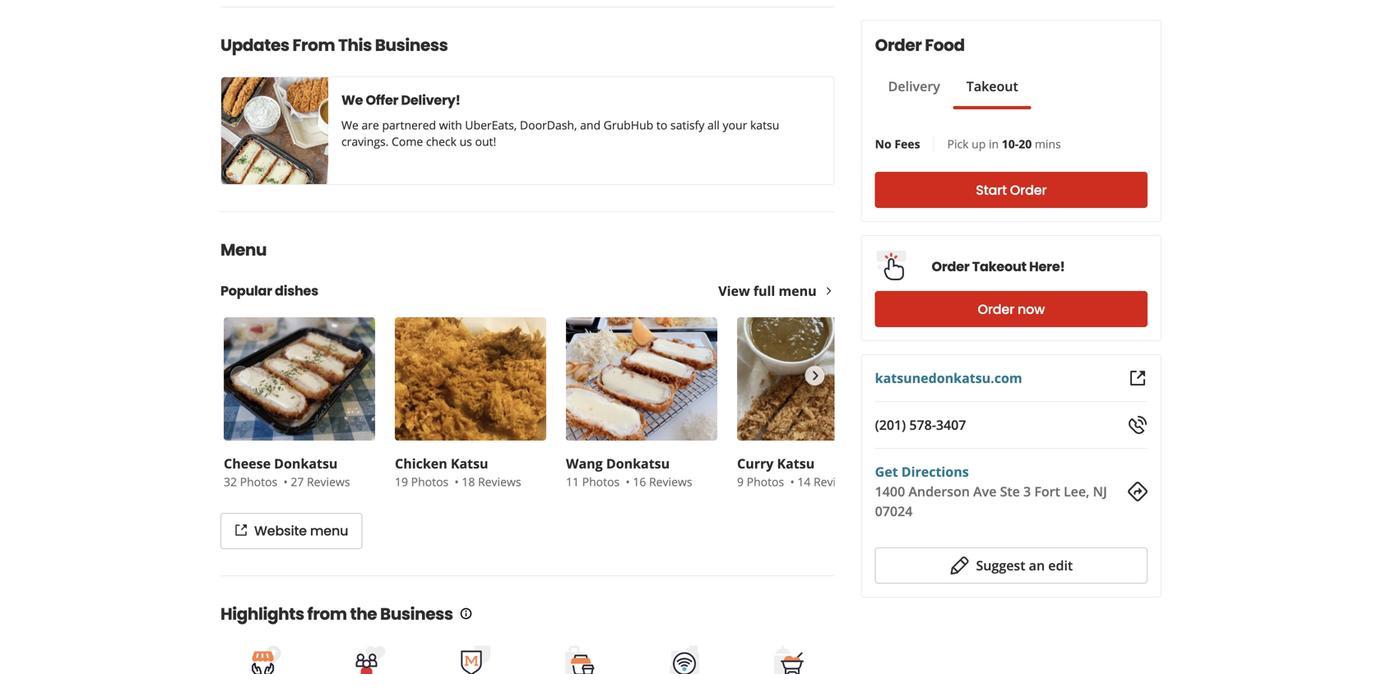 Task type: describe. For each thing, give the bounding box(es) containing it.
07024
[[875, 503, 913, 521]]

order now
[[978, 300, 1045, 319]]

0 horizontal spatial menu
[[310, 522, 348, 541]]

order for order takeout here!
[[932, 258, 970, 276]]

order now link
[[875, 291, 1148, 328]]

tab list containing delivery
[[875, 77, 1032, 109]]

doordash,
[[520, 117, 577, 133]]

chicken katsu 19 photos
[[395, 455, 489, 490]]

reviews for wang donkatsu
[[649, 474, 693, 490]]

the
[[350, 603, 377, 626]]

food
[[925, 34, 965, 57]]

minority_owned_operated image
[[459, 645, 492, 675]]

mins
[[1035, 136, 1061, 152]]

curry
[[737, 455, 774, 473]]

are
[[362, 117, 379, 133]]

in
[[989, 136, 999, 152]]

1 we from the top
[[342, 91, 363, 109]]

order takeout here!
[[932, 258, 1065, 276]]

nj
[[1093, 483, 1108, 501]]

your
[[723, 117, 748, 133]]

order for order food
[[875, 34, 922, 57]]

2 we from the top
[[342, 117, 359, 133]]

1400
[[875, 483, 905, 501]]

partnered
[[382, 117, 436, 133]]

cheese donkatsu 32 photos
[[224, 455, 338, 490]]

16 external link v2 image
[[235, 524, 248, 538]]

photos for cheese
[[240, 474, 278, 490]]

website menu
[[254, 522, 348, 541]]

18 reviews
[[462, 474, 521, 490]]

check
[[426, 134, 457, 149]]

cheese donkatsu image
[[224, 318, 375, 441]]

view full menu link
[[719, 282, 835, 300]]

here!
[[1030, 258, 1065, 276]]

next image
[[806, 366, 824, 386]]

we offer delivery! image
[[221, 77, 328, 184]]

wang donkatsu 11 photos
[[566, 455, 670, 490]]

get directions 1400 anderson ave ste 3 fort lee, nj 07024
[[875, 463, 1108, 521]]

suggest an edit button
[[875, 548, 1148, 584]]

grubhub
[[604, 117, 654, 133]]

we offer delivery! we are partnered with ubereats, doordash, and grubhub to satisfy all your katsu cravings. come check us out!
[[342, 91, 780, 149]]

24 external link v2 image
[[1128, 369, 1148, 388]]

view
[[719, 282, 750, 300]]

locally_owned_operated image
[[250, 645, 283, 675]]

order inside button
[[1011, 181, 1047, 200]]

come
[[392, 134, 423, 149]]

1 vertical spatial takeout
[[973, 258, 1027, 276]]

suggest an edit
[[976, 557, 1073, 575]]

start order
[[976, 181, 1047, 200]]

ste
[[1000, 483, 1020, 501]]

donkatsu for wang donkatsu
[[606, 455, 670, 473]]

suggest
[[976, 557, 1026, 575]]

dishes
[[275, 282, 318, 300]]

ubereats,
[[465, 117, 517, 133]]

website menu link
[[221, 514, 362, 550]]

27
[[291, 474, 304, 490]]

photos for chicken
[[411, 474, 449, 490]]

(201) 578-3407
[[875, 416, 967, 434]]

1 horizontal spatial menu
[[779, 282, 817, 300]]

curry katsu image
[[737, 318, 889, 441]]

to
[[657, 117, 668, 133]]

no fees
[[875, 136, 921, 152]]

popular
[[221, 282, 272, 300]]

get
[[875, 463, 898, 481]]

19
[[395, 474, 408, 490]]

14 reviews
[[798, 474, 857, 490]]

pick up in 10-20 mins
[[948, 136, 1061, 152]]

delivery!
[[401, 91, 461, 109]]

business for highlights from the business
[[380, 603, 453, 626]]

no
[[875, 136, 892, 152]]

cravings.
[[342, 134, 389, 149]]

menu element
[[194, 212, 892, 550]]

and
[[580, 117, 601, 133]]

anderson
[[909, 483, 970, 501]]

16
[[633, 474, 646, 490]]

from
[[293, 34, 335, 57]]

photos for curry
[[747, 474, 785, 490]]

3407
[[937, 416, 967, 434]]



Task type: locate. For each thing, give the bounding box(es) containing it.
view full menu
[[719, 282, 817, 300]]

lee,
[[1064, 483, 1090, 501]]

previous image
[[231, 366, 249, 386]]

27 reviews
[[291, 474, 350, 490]]

1 katsu from the left
[[451, 455, 489, 473]]

now
[[1018, 300, 1045, 319]]

offer
[[366, 91, 399, 109]]

2 photos from the left
[[411, 474, 449, 490]]

0 vertical spatial we
[[342, 91, 363, 109]]

business right this
[[375, 34, 448, 57]]

photos inside 'wang donkatsu 11 photos'
[[582, 474, 620, 490]]

an
[[1029, 557, 1045, 575]]

start order button
[[875, 172, 1148, 208]]

1 vertical spatial we
[[342, 117, 359, 133]]

24 phone v2 image
[[1128, 416, 1148, 435]]

9
[[737, 474, 744, 490]]

10-
[[1002, 136, 1019, 152]]

takeout tab panel
[[875, 109, 1032, 116]]

wang
[[566, 455, 603, 473]]

start
[[976, 181, 1007, 200]]

reviews right 14
[[814, 474, 857, 490]]

3 photos from the left
[[582, 474, 620, 490]]

free_wifi image
[[668, 645, 701, 675]]

1 vertical spatial business
[[380, 603, 453, 626]]

business
[[375, 34, 448, 57], [380, 603, 453, 626]]

pick
[[948, 136, 969, 152]]

katsu for curry katsu
[[777, 455, 815, 473]]

menu
[[221, 239, 267, 262]]

katsu up 14
[[777, 455, 815, 473]]

chicken katsu image
[[395, 318, 546, 441]]

1 horizontal spatial katsu
[[777, 455, 815, 473]]

1 reviews from the left
[[307, 474, 350, 490]]

grab_and_go image
[[564, 645, 597, 675]]

reviews for chicken katsu
[[478, 474, 521, 490]]

updates
[[221, 34, 289, 57]]

out!
[[475, 134, 496, 149]]

we left offer
[[342, 91, 363, 109]]

katsu inside chicken katsu 19 photos
[[451, 455, 489, 473]]

us
[[460, 134, 472, 149]]

1 donkatsu from the left
[[274, 455, 338, 473]]

popular dishes
[[221, 282, 318, 300]]

order left now
[[978, 300, 1015, 319]]

reviews for curry katsu
[[814, 474, 857, 490]]

donkatsu for cheese donkatsu
[[274, 455, 338, 473]]

order for order now
[[978, 300, 1015, 319]]

reviews right "16"
[[649, 474, 693, 490]]

14
[[798, 474, 811, 490]]

this
[[338, 34, 372, 57]]

reviews
[[307, 474, 350, 490], [478, 474, 521, 490], [649, 474, 693, 490], [814, 474, 857, 490]]

updates from this business
[[221, 34, 448, 57]]

0 vertical spatial menu
[[779, 282, 817, 300]]

11
[[566, 474, 579, 490]]

reviews right 18
[[478, 474, 521, 490]]

wang donkatsu image
[[566, 318, 718, 441]]

info icon image
[[460, 608, 473, 621], [460, 608, 473, 621]]

delivery
[[889, 77, 941, 95]]

highlights
[[221, 603, 304, 626]]

0 vertical spatial business
[[375, 34, 448, 57]]

reviews for cheese donkatsu
[[307, 474, 350, 490]]

katsu inside curry katsu 9 photos
[[777, 455, 815, 473]]

photos inside chicken katsu 19 photos
[[411, 474, 449, 490]]

cheese
[[224, 455, 271, 473]]

chicken
[[395, 455, 447, 473]]

donkatsu up 27
[[274, 455, 338, 473]]

katsu for chicken katsu
[[451, 455, 489, 473]]

donkatsu inside 'wang donkatsu 11 photos'
[[606, 455, 670, 473]]

menu
[[779, 282, 817, 300], [310, 522, 348, 541]]

katsunedonkatsu.com
[[875, 370, 1023, 387]]

3 reviews from the left
[[649, 474, 693, 490]]

family_owned_operated image
[[354, 645, 387, 675]]

photos for wang
[[582, 474, 620, 490]]

2 donkatsu from the left
[[606, 455, 670, 473]]

2 katsu from the left
[[777, 455, 815, 473]]

takeout up takeout tab panel on the top of the page
[[967, 77, 1019, 95]]

photos
[[240, 474, 278, 490], [411, 474, 449, 490], [582, 474, 620, 490], [747, 474, 785, 490]]

18
[[462, 474, 475, 490]]

get directions link
[[875, 463, 969, 481]]

full
[[754, 282, 776, 300]]

up
[[972, 136, 986, 152]]

donkatsu up "16"
[[606, 455, 670, 473]]

business right the
[[380, 603, 453, 626]]

menu right website
[[310, 522, 348, 541]]

katsu up 18
[[451, 455, 489, 473]]

takeout up the order now link
[[973, 258, 1027, 276]]

32
[[224, 474, 237, 490]]

satisfy
[[671, 117, 705, 133]]

24 directions v2 image
[[1128, 482, 1148, 502]]

4 photos from the left
[[747, 474, 785, 490]]

2 reviews from the left
[[478, 474, 521, 490]]

1 vertical spatial menu
[[310, 522, 348, 541]]

with
[[439, 117, 462, 133]]

1 photos from the left
[[240, 474, 278, 490]]

(201)
[[875, 416, 906, 434]]

14 chevron right outline image
[[824, 286, 835, 297]]

0 horizontal spatial donkatsu
[[274, 455, 338, 473]]

katsunedonkatsu.com link
[[875, 370, 1023, 387]]

578-
[[910, 416, 937, 434]]

24 pencil v2 image
[[950, 556, 970, 576]]

3
[[1024, 483, 1031, 501]]

photos down wang
[[582, 474, 620, 490]]

website
[[254, 522, 307, 541]]

order right "start"
[[1011, 181, 1047, 200]]

highlights from the business
[[221, 603, 453, 626]]

katsu
[[451, 455, 489, 473], [777, 455, 815, 473]]

from
[[307, 603, 347, 626]]

updates from this business element
[[194, 7, 835, 185]]

fort
[[1035, 483, 1061, 501]]

photos down curry
[[747, 474, 785, 490]]

16 reviews
[[633, 474, 693, 490]]

we
[[342, 91, 363, 109], [342, 117, 359, 133]]

0 horizontal spatial katsu
[[451, 455, 489, 473]]

20
[[1019, 136, 1032, 152]]

ave
[[974, 483, 997, 501]]

directions
[[902, 463, 969, 481]]

katsu
[[751, 117, 780, 133]]

menu left 14 chevron right outline icon
[[779, 282, 817, 300]]

0 vertical spatial takeout
[[967, 77, 1019, 95]]

business for updates from this business
[[375, 34, 448, 57]]

edit
[[1049, 557, 1073, 575]]

photos down cheese
[[240, 474, 278, 490]]

order food
[[875, 34, 965, 57]]

fees
[[895, 136, 921, 152]]

order
[[875, 34, 922, 57], [1011, 181, 1047, 200], [932, 258, 970, 276], [978, 300, 1015, 319]]

1 horizontal spatial donkatsu
[[606, 455, 670, 473]]

we left are
[[342, 117, 359, 133]]

catering_service image
[[773, 645, 806, 675]]

4 reviews from the left
[[814, 474, 857, 490]]

order up the order now link
[[932, 258, 970, 276]]

tab list
[[875, 77, 1032, 109]]

donkatsu inside cheese donkatsu 32 photos
[[274, 455, 338, 473]]

photos inside cheese donkatsu 32 photos
[[240, 474, 278, 490]]

all
[[708, 117, 720, 133]]

order up delivery
[[875, 34, 922, 57]]

photos inside curry katsu 9 photos
[[747, 474, 785, 490]]

photos down chicken
[[411, 474, 449, 490]]

reviews right 27
[[307, 474, 350, 490]]



Task type: vqa. For each thing, say whether or not it's contained in the screenshot.
2 stars
no



